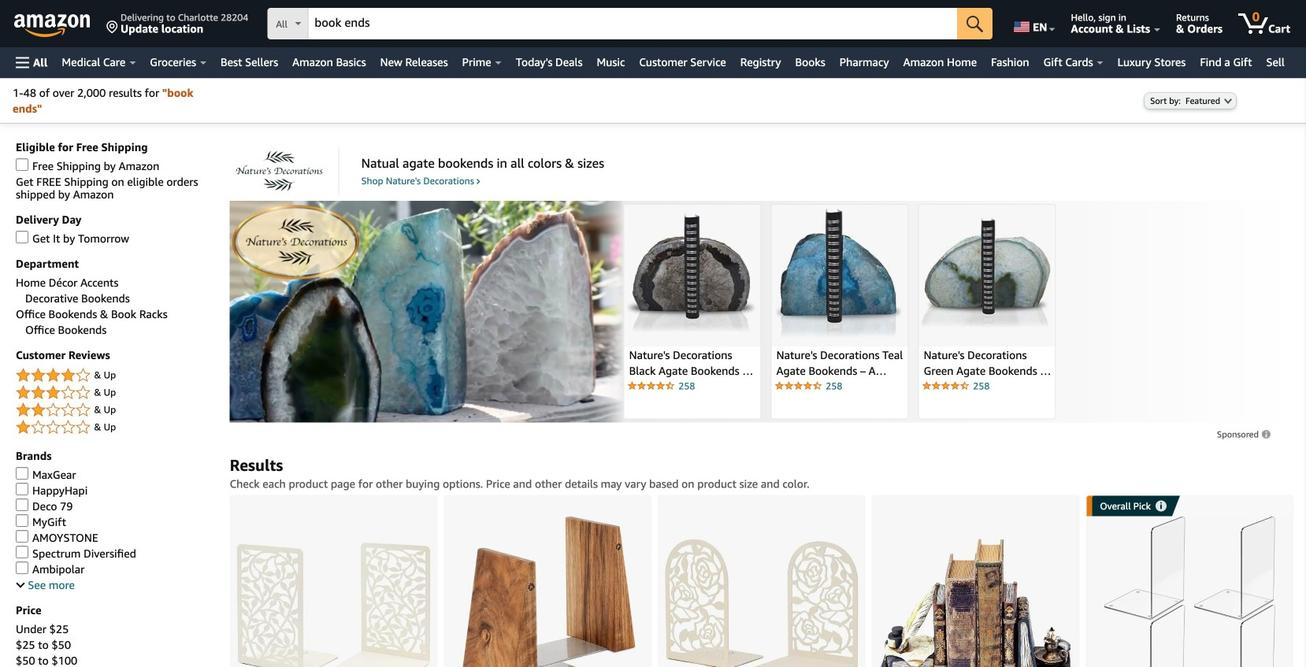 Task type: locate. For each thing, give the bounding box(es) containing it.
2 vertical spatial checkbox image
[[16, 562, 28, 574]]

None submit
[[957, 8, 993, 39]]

3 checkbox image from the top
[[16, 562, 28, 574]]

5 checkbox image from the top
[[16, 530, 28, 543]]

sponsored ad - bellaa 26324 vintage bookends wizard feather quill pen and ink bottle with oil lamp antique style farmhouse... image
[[879, 539, 1072, 667]]

amazon image
[[14, 14, 91, 38]]

list
[[623, 201, 1063, 422]]

extender expand image
[[16, 579, 25, 588]]

1 vertical spatial checkbox image
[[16, 483, 28, 496]]

checkbox image
[[16, 158, 28, 171], [16, 467, 28, 480], [16, 499, 28, 511], [16, 514, 28, 527], [16, 530, 28, 543], [16, 546, 28, 559]]

1 checkbox image from the top
[[16, 158, 28, 171]]

checkbox image
[[16, 231, 28, 243], [16, 483, 28, 496], [16, 562, 28, 574]]

Search Amazon text field
[[308, 9, 957, 39]]

1 star & up element
[[16, 418, 214, 437]]

2 checkbox image from the top
[[16, 467, 28, 480]]

4 stars & up element
[[16, 366, 214, 385]]

0 vertical spatial checkbox image
[[16, 231, 28, 243]]

None search field
[[267, 8, 993, 41]]

2 stars & up element
[[16, 401, 214, 420]]

2 checkbox image from the top
[[16, 483, 28, 496]]

sponsored ad - cnk book ends bookends for book shelves, metal book ends for home office heavy books, book shelf holder, ho... image
[[237, 543, 430, 667]]

4 checkbox image from the top
[[16, 514, 28, 527]]

3 stars & up element
[[16, 384, 214, 403]]



Task type: vqa. For each thing, say whether or not it's contained in the screenshot.
2nd checkbox image from the top of the page
yes



Task type: describe. For each thing, give the bounding box(es) containing it.
none submit inside navigation navigation
[[957, 8, 993, 39]]

none search field inside navigation navigation
[[267, 8, 993, 41]]

1 checkbox image from the top
[[16, 231, 28, 243]]

sponsored ad - cnk book ends, premium bookends for book shelves, metal book ends for home office heavy books, book shelf h... image
[[665, 539, 858, 667]]

dropdown image
[[1224, 98, 1232, 104]]

acrylic bookends 4 pcs, clear book ends for shelves, transparent bookend organizer, book holder stand decorative, book sto... image
[[1104, 516, 1275, 667]]

6 checkbox image from the top
[[16, 546, 28, 559]]

sponsored ad - tilisma book ends for shelves - handmade wooden bookends with metal base, walnut tree - sturdy book holders... image
[[460, 516, 636, 667]]

3 checkbox image from the top
[[16, 499, 28, 511]]

navigation navigation
[[0, 0, 1306, 78]]



